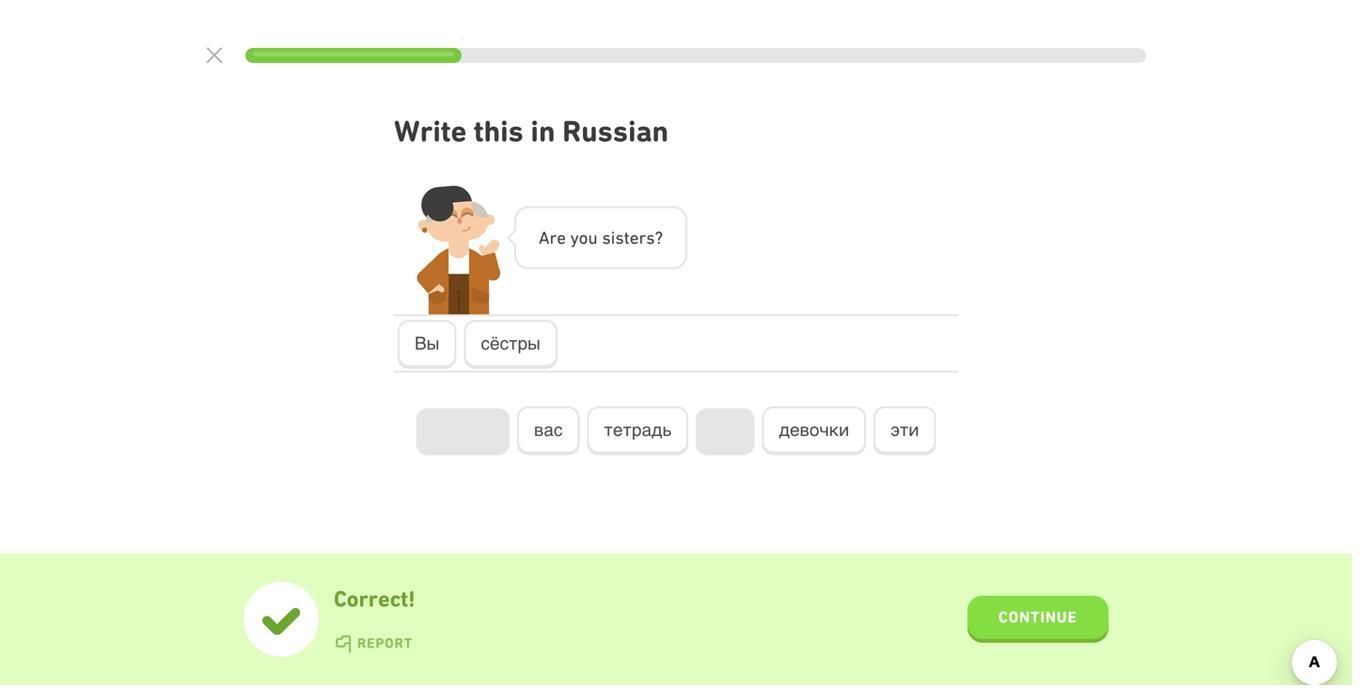 Task type: vqa. For each thing, say whether or not it's contained in the screenshot.
second The K from the right
no



Task type: locate. For each thing, give the bounding box(es) containing it.
i
[[611, 228, 615, 248]]

correct!
[[334, 586, 415, 613]]

1 e from the left
[[557, 228, 566, 248]]

1 horizontal spatial r
[[639, 228, 646, 248]]

e
[[557, 228, 566, 248], [630, 228, 639, 248]]

вас
[[534, 420, 563, 440]]

1 s from the left
[[602, 228, 611, 248]]

write
[[394, 114, 467, 149]]

1 horizontal spatial s
[[615, 228, 624, 248]]

report button
[[334, 635, 413, 654]]

0 horizontal spatial s
[[602, 228, 611, 248]]

вы
[[415, 333, 439, 354]]

сёстры
[[481, 333, 540, 354]]

тетрадь button
[[587, 407, 688, 455]]

u
[[588, 228, 598, 248]]

1 horizontal spatial e
[[630, 228, 639, 248]]

вас button
[[517, 407, 580, 455]]

e right i
[[630, 228, 639, 248]]

t
[[624, 228, 630, 248]]

r left y
[[550, 228, 557, 248]]

s
[[602, 228, 611, 248], [615, 228, 624, 248], [646, 228, 655, 248]]

?
[[655, 228, 663, 248]]

e left y
[[557, 228, 566, 248]]

2 horizontal spatial s
[[646, 228, 655, 248]]

this
[[474, 114, 524, 149]]

2 r from the left
[[639, 228, 646, 248]]

0 horizontal spatial r
[[550, 228, 557, 248]]

in
[[531, 114, 555, 149]]

r
[[550, 228, 557, 248], [639, 228, 646, 248]]

russian
[[562, 114, 669, 149]]

0 horizontal spatial e
[[557, 228, 566, 248]]

progress bar
[[245, 48, 1146, 63]]

a
[[539, 228, 550, 248]]

2 s from the left
[[615, 228, 624, 248]]

r right t
[[639, 228, 646, 248]]

1 r from the left
[[550, 228, 557, 248]]



Task type: describe. For each thing, give the bounding box(es) containing it.
y o u s i s t e r s ?
[[570, 228, 663, 248]]

y
[[570, 228, 579, 248]]

тетрадь
[[604, 420, 671, 440]]

continue
[[999, 608, 1078, 627]]

эти button
[[874, 407, 936, 455]]

continue button
[[968, 596, 1109, 643]]

вы button
[[398, 320, 456, 369]]

a r e
[[539, 228, 566, 248]]

o
[[579, 228, 588, 248]]

сёстры button
[[464, 320, 557, 369]]

эти
[[891, 420, 919, 440]]

report
[[357, 635, 413, 652]]

девочки
[[779, 420, 849, 440]]

3 s from the left
[[646, 228, 655, 248]]

write this in russian
[[394, 114, 669, 149]]

2 e from the left
[[630, 228, 639, 248]]

девочки button
[[762, 407, 866, 455]]



